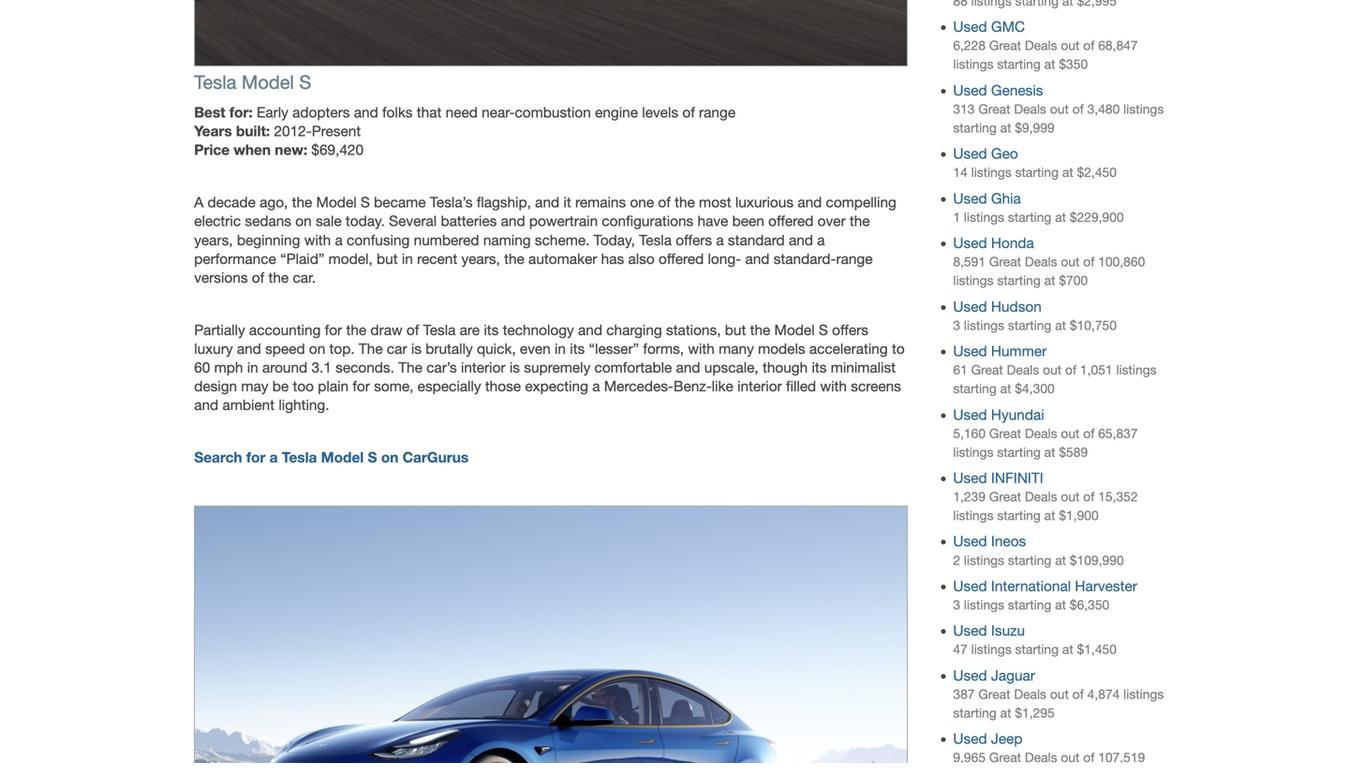 Task type: vqa. For each thing, say whether or not it's contained in the screenshot.
Request information
no



Task type: locate. For each thing, give the bounding box(es) containing it.
deals for used infiniti
[[1025, 490, 1057, 505]]

1 horizontal spatial interior
[[737, 378, 782, 395]]

years,
[[194, 232, 233, 249], [461, 250, 500, 267]]

in left recent
[[402, 250, 413, 267]]

international
[[991, 578, 1071, 595]]

but up many on the top
[[725, 322, 746, 339]]

offered
[[768, 213, 814, 230], [659, 250, 704, 267]]

s up the today. on the top of page
[[361, 194, 370, 211]]

out up $589
[[1061, 426, 1080, 441]]

listings right 4,874
[[1124, 687, 1164, 702]]

the up the models
[[750, 322, 770, 339]]

7 used from the top
[[953, 343, 987, 360]]

great inside 5,160 great deals out of 65,837 listings starting at
[[989, 426, 1021, 441]]

4 used from the top
[[953, 190, 987, 207]]

0 horizontal spatial the
[[359, 341, 383, 357]]

10 used from the top
[[953, 533, 987, 550]]

out up $350
[[1061, 38, 1080, 53]]

used ineos link
[[953, 533, 1026, 550]]

2 vertical spatial its
[[812, 359, 827, 376]]

on up 3.1
[[309, 341, 325, 357]]

2
[[953, 553, 960, 568]]

used inside the used international harvester 3 listings starting at $6,350
[[953, 578, 987, 595]]

listings inside the used isuzu 47 listings starting at $1,450
[[971, 642, 1012, 657]]

listings inside 387 great deals out of 4,874 listings starting at
[[1124, 687, 1164, 702]]

0 horizontal spatial offers
[[676, 232, 712, 249]]

used ineos 2 listings starting at $109,990
[[953, 533, 1124, 568]]

out inside 8,591 great deals out of 100,860 listings starting at
[[1061, 254, 1080, 269]]

0 vertical spatial on
[[295, 213, 312, 230]]

0 vertical spatial offers
[[676, 232, 712, 249]]

filled
[[786, 378, 816, 395]]

ineos
[[991, 533, 1026, 550]]

used for used geo 14 listings starting at $2,450
[[953, 145, 987, 162]]

out for honda
[[1061, 254, 1080, 269]]

used inside the used hudson 3 listings starting at $10,750
[[953, 298, 987, 315]]

tesla down the configurations
[[639, 232, 672, 249]]

the
[[359, 341, 383, 357], [398, 359, 422, 376]]

1 vertical spatial with
[[688, 341, 715, 357]]

1,051
[[1080, 363, 1113, 378]]

starting down the hudson
[[1008, 318, 1052, 333]]

0 vertical spatial with
[[304, 232, 331, 249]]

listings inside 8,591 great deals out of 100,860 listings starting at
[[953, 273, 994, 288]]

$700
[[1059, 273, 1088, 288]]

of up $700
[[1083, 254, 1095, 269]]

years, down electric
[[194, 232, 233, 249]]

listings down 8,591
[[953, 273, 994, 288]]

interior down though
[[737, 378, 782, 395]]

for up 'top.'
[[325, 322, 342, 339]]

great down used hummer
[[971, 363, 1003, 378]]

out inside 61 great deals out of 1,051 listings starting at
[[1043, 363, 1062, 378]]

1 vertical spatial for
[[353, 378, 370, 395]]

used honda
[[953, 235, 1034, 252]]

1 vertical spatial offers
[[832, 322, 869, 339]]

great inside 1,239 great deals out of 15,352 listings starting at
[[989, 490, 1021, 505]]

tesla up "brutally"
[[423, 322, 456, 339]]

used ghia link
[[953, 190, 1021, 207]]

today.
[[346, 213, 385, 230]]

used up 2
[[953, 533, 987, 550]]

1 vertical spatial but
[[725, 322, 746, 339]]

used left jeep
[[953, 731, 987, 748]]

model
[[242, 71, 294, 93], [316, 194, 357, 211], [774, 322, 815, 339], [321, 449, 364, 466]]

starting up ineos
[[997, 508, 1041, 523]]

starting up international
[[1008, 553, 1052, 568]]

even
[[520, 341, 551, 357]]

1 horizontal spatial offers
[[832, 322, 869, 339]]

listings inside 313 great deals out of 3,480 listings starting at
[[1124, 102, 1164, 117]]

2022 tesla model s image
[[194, 0, 908, 67]]

sale
[[316, 213, 342, 230]]

and up over
[[798, 194, 822, 211]]

at left $2,450
[[1062, 165, 1074, 180]]

of inside 6,228 great deals out of 68,847 listings starting at
[[1083, 38, 1095, 53]]

is right car
[[411, 341, 422, 357]]

great down honda
[[989, 254, 1021, 269]]

9 used from the top
[[953, 470, 987, 487]]

used ghia 1 listings starting at $229,900
[[953, 190, 1124, 225]]

1 vertical spatial range
[[836, 250, 873, 267]]

standard
[[728, 232, 785, 249]]

at left $700
[[1044, 273, 1055, 288]]

and down 'design'
[[194, 397, 218, 414]]

years, down the naming
[[461, 250, 500, 267]]

with down sale at the left
[[304, 232, 331, 249]]

but
[[377, 250, 398, 267], [725, 322, 746, 339]]

0 vertical spatial interior
[[461, 359, 506, 376]]

cargurus
[[403, 449, 469, 466]]

offers
[[676, 232, 712, 249], [832, 322, 869, 339]]

on inside partially accounting for the draw of tesla are its technology and charging stations, but the model s offers luxury and speed on top. the car is brutally quick, even in its "lesser" forms, with many models accelerating to 60 mph in around 3.1 seconds. the car's interior is supremely comfortable and upscale, though its minimalist design may be too plain for some, especially those expecting a mercedes-benz-like interior filled with screens and ambient lighting.
[[309, 341, 325, 357]]

0 horizontal spatial offered
[[659, 250, 704, 267]]

starting inside 1,239 great deals out of 15,352 listings starting at
[[997, 508, 1041, 523]]

the down car
[[398, 359, 422, 376]]

out for hyundai
[[1061, 426, 1080, 441]]

0 horizontal spatial for
[[246, 449, 266, 466]]

12 used from the top
[[953, 623, 987, 640]]

naming
[[483, 232, 531, 249]]

starting up infiniti
[[997, 445, 1041, 460]]

3 used from the top
[[953, 145, 987, 162]]

deals for used genesis
[[1014, 102, 1047, 117]]

with right filled at the right
[[820, 378, 847, 395]]

deals
[[1025, 38, 1057, 53], [1014, 102, 1047, 117], [1025, 254, 1057, 269], [1007, 363, 1039, 378], [1025, 426, 1057, 441], [1025, 490, 1057, 505], [1014, 687, 1047, 702]]

deals down hyundai
[[1025, 426, 1057, 441]]

early
[[257, 104, 288, 121]]

that
[[417, 104, 442, 121]]

14
[[953, 165, 968, 180]]

on left sale at the left
[[295, 213, 312, 230]]

of inside 61 great deals out of 1,051 listings starting at
[[1065, 363, 1077, 378]]

0 vertical spatial for
[[325, 322, 342, 339]]

on
[[295, 213, 312, 230], [309, 341, 325, 357], [381, 449, 399, 466]]

$9,999
[[1015, 120, 1055, 135]]

deals up $9,999
[[1014, 102, 1047, 117]]

out inside 387 great deals out of 4,874 listings starting at
[[1050, 687, 1069, 702]]

used isuzu 47 listings starting at $1,450
[[953, 623, 1117, 657]]

at left $1,450
[[1062, 642, 1074, 657]]

used geo 14 listings starting at $2,450
[[953, 145, 1117, 180]]

great down the used jaguar link at the right
[[979, 687, 1010, 702]]

great for hummer
[[971, 363, 1003, 378]]

used
[[953, 18, 987, 35], [953, 82, 987, 99], [953, 145, 987, 162], [953, 190, 987, 207], [953, 235, 987, 252], [953, 298, 987, 315], [953, 343, 987, 360], [953, 406, 987, 423], [953, 470, 987, 487], [953, 533, 987, 550], [953, 578, 987, 595], [953, 623, 987, 640], [953, 668, 987, 684], [953, 731, 987, 748]]

gmc
[[991, 18, 1025, 35]]

great
[[989, 38, 1021, 53], [979, 102, 1010, 117], [989, 254, 1021, 269], [971, 363, 1003, 378], [989, 426, 1021, 441], [989, 490, 1021, 505], [979, 687, 1010, 702]]

of inside 8,591 great deals out of 100,860 listings starting at
[[1083, 254, 1095, 269]]

of left 3,480
[[1073, 102, 1084, 117]]

of up car
[[407, 322, 419, 339]]

used up 8,591
[[953, 235, 987, 252]]

great inside 313 great deals out of 3,480 listings starting at
[[979, 102, 1010, 117]]

1 vertical spatial its
[[570, 341, 585, 357]]

100,860
[[1098, 254, 1145, 269]]

one
[[630, 194, 654, 211]]

is up those
[[510, 359, 520, 376]]

listings inside 6,228 great deals out of 68,847 listings starting at
[[953, 57, 994, 72]]

draw
[[370, 322, 403, 339]]

"lesser"
[[589, 341, 639, 357]]

used inside used ghia 1 listings starting at $229,900
[[953, 190, 987, 207]]

used up 14
[[953, 145, 987, 162]]

sedans
[[245, 213, 291, 230]]

out up $9,999
[[1050, 102, 1069, 117]]

at inside used geo 14 listings starting at $2,450
[[1062, 165, 1074, 180]]

starting inside used ghia 1 listings starting at $229,900
[[1008, 210, 1052, 225]]

model up early
[[242, 71, 294, 93]]

out up $4,300
[[1043, 363, 1062, 378]]

used jeep
[[953, 731, 1023, 748]]

accelerating
[[809, 341, 888, 357]]

of inside partially accounting for the draw of tesla are its technology and charging stations, but the model s offers luxury and speed on top. the car is brutally quick, even in its "lesser" forms, with many models accelerating to 60 mph in around 3.1 seconds. the car's interior is supremely comfortable and upscale, though its minimalist design may be too plain for some, especially those expecting a mercedes-benz-like interior filled with screens and ambient lighting.
[[407, 322, 419, 339]]

at up used hyundai
[[1000, 381, 1011, 396]]

used up 1,239
[[953, 470, 987, 487]]

used hyundai link
[[953, 406, 1044, 423]]

at inside 1,239 great deals out of 15,352 listings starting at
[[1044, 508, 1055, 523]]

1 vertical spatial offered
[[659, 250, 704, 267]]

3 up used isuzu link on the bottom right of the page
[[953, 598, 960, 613]]

starting up genesis
[[997, 57, 1041, 72]]

is
[[411, 341, 422, 357], [510, 359, 520, 376]]

0 vertical spatial is
[[411, 341, 422, 357]]

0 vertical spatial range
[[699, 104, 736, 121]]

out up the $1,295
[[1050, 687, 1069, 702]]

seconds.
[[336, 359, 394, 376]]

of inside best for: early adopters and folks that need near-combustion engine levels of range years built: 2012-present price when new: $69,420
[[682, 104, 695, 121]]

of left 4,874
[[1073, 687, 1084, 702]]

for right search at the bottom of page
[[246, 449, 266, 466]]

1 vertical spatial on
[[309, 341, 325, 357]]

11 used from the top
[[953, 578, 987, 595]]

used down 8,591
[[953, 298, 987, 315]]

used jaguar
[[953, 668, 1035, 684]]

8 used from the top
[[953, 406, 987, 423]]

1 vertical spatial the
[[398, 359, 422, 376]]

0 vertical spatial in
[[402, 250, 413, 267]]

and left it
[[535, 194, 559, 211]]

its up quick,
[[484, 322, 499, 339]]

out for hummer
[[1043, 363, 1062, 378]]

$6,350
[[1070, 598, 1110, 613]]

1 vertical spatial 3
[[953, 598, 960, 613]]

deals down hummer
[[1007, 363, 1039, 378]]

0 horizontal spatial in
[[247, 359, 258, 376]]

2 horizontal spatial with
[[820, 378, 847, 395]]

deals down gmc
[[1025, 38, 1057, 53]]

starting inside used geo 14 listings starting at $2,450
[[1015, 165, 1059, 180]]

interior down quick,
[[461, 359, 506, 376]]

1 vertical spatial is
[[510, 359, 520, 376]]

deals inside 313 great deals out of 3,480 listings starting at
[[1014, 102, 1047, 117]]

at up jeep
[[1000, 706, 1011, 721]]

6 used from the top
[[953, 298, 987, 315]]

$69,420
[[311, 142, 364, 158]]

mercedes-
[[604, 378, 674, 395]]

0 vertical spatial years,
[[194, 232, 233, 249]]

1 used from the top
[[953, 18, 987, 35]]

starting down international
[[1008, 598, 1052, 613]]

1 horizontal spatial with
[[688, 341, 715, 357]]

1 vertical spatial years,
[[461, 250, 500, 267]]

0 horizontal spatial with
[[304, 232, 331, 249]]

its up filled at the right
[[812, 359, 827, 376]]

0 vertical spatial 3
[[953, 318, 960, 333]]

technology
[[503, 322, 574, 339]]

deals for used hummer
[[1007, 363, 1039, 378]]

used inside the used isuzu 47 listings starting at $1,450
[[953, 623, 987, 640]]

mph
[[214, 359, 243, 376]]

used for used ghia 1 listings starting at $229,900
[[953, 190, 987, 207]]

in up supremely
[[555, 341, 566, 357]]

of
[[1083, 38, 1095, 53], [1073, 102, 1084, 117], [682, 104, 695, 121], [658, 194, 671, 211], [1083, 254, 1095, 269], [252, 269, 264, 286], [407, 322, 419, 339], [1065, 363, 1077, 378], [1083, 426, 1095, 441], [1083, 490, 1095, 505], [1073, 687, 1084, 702]]

built:
[[236, 122, 270, 140]]

deals inside 61 great deals out of 1,051 listings starting at
[[1007, 363, 1039, 378]]

out inside 6,228 great deals out of 68,847 listings starting at
[[1061, 38, 1080, 53]]

at inside used ghia 1 listings starting at $229,900
[[1055, 210, 1066, 225]]

supremely
[[524, 359, 591, 376]]

deals inside 387 great deals out of 4,874 listings starting at
[[1014, 687, 1047, 702]]

ambient
[[222, 397, 275, 414]]

used for used international harvester 3 listings starting at $6,350
[[953, 578, 987, 595]]

listings up used isuzu link on the bottom right of the page
[[964, 598, 1004, 613]]

great down used genesis
[[979, 102, 1010, 117]]

a right expecting at the left of the page
[[592, 378, 600, 395]]

of up $350
[[1083, 38, 1095, 53]]

0 vertical spatial the
[[359, 341, 383, 357]]

used up 6,228
[[953, 18, 987, 35]]

13 used from the top
[[953, 668, 987, 684]]

out inside 5,160 great deals out of 65,837 listings starting at
[[1061, 426, 1080, 441]]

at down used international harvester link
[[1055, 598, 1066, 613]]

used genesis link
[[953, 82, 1043, 99]]

best
[[194, 104, 225, 121]]

of up $1,900
[[1083, 490, 1095, 505]]

great inside 61 great deals out of 1,051 listings starting at
[[971, 363, 1003, 378]]

used for used hudson 3 listings starting at $10,750
[[953, 298, 987, 315]]

used for used ineos 2 listings starting at $109,990
[[953, 533, 987, 550]]

and inside best for: early adopters and folks that need near-combustion engine levels of range years built: 2012-present price when new: $69,420
[[354, 104, 378, 121]]

and down standard
[[745, 250, 770, 267]]

15,352
[[1098, 490, 1138, 505]]

most
[[699, 194, 731, 211]]

at up used international harvester link
[[1055, 553, 1066, 568]]

upscale,
[[704, 359, 759, 376]]

5 used from the top
[[953, 235, 987, 252]]

used inside used geo 14 listings starting at $2,450
[[953, 145, 987, 162]]

1 horizontal spatial the
[[398, 359, 422, 376]]

comfortable
[[595, 359, 672, 376]]

1 horizontal spatial range
[[836, 250, 873, 267]]

starting down 313
[[953, 120, 997, 135]]

confusing
[[347, 232, 410, 249]]

1 horizontal spatial in
[[402, 250, 413, 267]]

search for a tesla model s on cargurus link
[[194, 449, 469, 466]]

used up 387
[[953, 668, 987, 684]]

at left $589
[[1044, 445, 1055, 460]]

0 horizontal spatial its
[[484, 322, 499, 339]]

starting down isuzu
[[1015, 642, 1059, 657]]

great down used hyundai link
[[989, 426, 1021, 441]]

deals for used jaguar
[[1014, 687, 1047, 702]]

1 horizontal spatial but
[[725, 322, 746, 339]]

1 horizontal spatial is
[[510, 359, 520, 376]]

5,160
[[953, 426, 986, 441]]

0 vertical spatial its
[[484, 322, 499, 339]]

of up $589
[[1083, 426, 1095, 441]]

ghia
[[991, 190, 1021, 207]]

deals for used honda
[[1025, 254, 1057, 269]]

best for: early adopters and folks that need near-combustion engine levels of range years built: 2012-present price when new: $69,420
[[194, 104, 736, 158]]

used inside used ineos 2 listings starting at $109,990
[[953, 533, 987, 550]]

used hummer link
[[953, 343, 1047, 360]]

deals inside 1,239 great deals out of 15,352 listings starting at
[[1025, 490, 1057, 505]]

used isuzu link
[[953, 623, 1025, 640]]

out up $1,900
[[1061, 490, 1080, 505]]

used infiniti link
[[953, 470, 1044, 487]]

offers inside partially accounting for the draw of tesla are its technology and charging stations, but the model s offers luxury and speed on top. the car is brutally quick, even in its "lesser" forms, with many models accelerating to 60 mph in around 3.1 seconds. the car's interior is supremely comfortable and upscale, though its minimalist design may be too plain for some, especially those expecting a mercedes-benz-like interior filled with screens and ambient lighting.
[[832, 322, 869, 339]]

listings down used ghia link
[[964, 210, 1004, 225]]

14 used from the top
[[953, 731, 987, 748]]

luxury
[[194, 341, 233, 357]]

2 used from the top
[[953, 82, 987, 99]]

listings down used hudson link
[[964, 318, 1004, 333]]

of inside 1,239 great deals out of 15,352 listings starting at
[[1083, 490, 1095, 505]]

used up 47
[[953, 623, 987, 640]]

$2,450
[[1077, 165, 1117, 180]]

partially
[[194, 322, 245, 339]]

for down seconds.
[[353, 378, 370, 395]]

out for genesis
[[1050, 102, 1069, 117]]

on inside a decade ago, the model s became tesla's flagship, and it remains one of the most luxurious and compelling electric sedans on sale today. several batteries and powertrain configurations have been offered over the years, beginning with a confusing numbered naming scheme. today, tesla offers a standard and a performance "plaid" model, but in recent years, the automaker has also offered long- and standard-range versions of the car.
[[295, 213, 312, 230]]

search
[[194, 449, 242, 466]]

1 3 from the top
[[953, 318, 960, 333]]

decade
[[207, 194, 256, 211]]

with inside a decade ago, the model s became tesla's flagship, and it remains one of the most luxurious and compelling electric sedans on sale today. several batteries and powertrain configurations have been offered over the years, beginning with a confusing numbered naming scheme. today, tesla offers a standard and a performance "plaid" model, but in recent years, the automaker has also offered long- and standard-range versions of the car.
[[304, 232, 331, 249]]

the up seconds.
[[359, 341, 383, 357]]

of inside 387 great deals out of 4,874 listings starting at
[[1073, 687, 1084, 702]]

a down over
[[817, 232, 825, 249]]

2 3 from the top
[[953, 598, 960, 613]]

stations,
[[666, 322, 721, 339]]

but inside a decade ago, the model s became tesla's flagship, and it remains one of the most luxurious and compelling electric sedans on sale today. several batteries and powertrain configurations have been offered over the years, beginning with a confusing numbered naming scheme. today, tesla offers a standard and a performance "plaid" model, but in recent years, the automaker has also offered long- and standard-range versions of the car.
[[377, 250, 398, 267]]

great inside 6,228 great deals out of 68,847 listings starting at
[[989, 38, 1021, 53]]

offers inside a decade ago, the model s became tesla's flagship, and it remains one of the most luxurious and compelling electric sedans on sale today. several batteries and powertrain configurations have been offered over the years, beginning with a confusing numbered naming scheme. today, tesla offers a standard and a performance "plaid" model, but in recent years, the automaker has also offered long- and standard-range versions of the car.
[[676, 232, 712, 249]]

tesla
[[194, 71, 236, 93], [639, 232, 672, 249], [423, 322, 456, 339], [282, 449, 317, 466]]

1 vertical spatial interior
[[737, 378, 782, 395]]

1 horizontal spatial for
[[325, 322, 342, 339]]

deals for used gmc
[[1025, 38, 1057, 53]]

great for jaguar
[[979, 687, 1010, 702]]

of inside 313 great deals out of 3,480 listings starting at
[[1073, 102, 1084, 117]]

great for hyundai
[[989, 426, 1021, 441]]

with
[[304, 232, 331, 249], [688, 341, 715, 357], [820, 378, 847, 395]]

listings down used isuzu link on the bottom right of the page
[[971, 642, 1012, 657]]

listings down '5,160'
[[953, 445, 994, 460]]

0 horizontal spatial but
[[377, 250, 398, 267]]

though
[[763, 359, 808, 376]]

deals inside 6,228 great deals out of 68,847 listings starting at
[[1025, 38, 1057, 53]]

out inside 1,239 great deals out of 15,352 listings starting at
[[1061, 490, 1080, 505]]

its up supremely
[[570, 341, 585, 357]]

$1,295
[[1015, 706, 1055, 721]]

model up sale at the left
[[316, 194, 357, 211]]

out inside 313 great deals out of 3,480 listings starting at
[[1050, 102, 1069, 117]]

0 vertical spatial but
[[377, 250, 398, 267]]

great inside 8,591 great deals out of 100,860 listings starting at
[[989, 254, 1021, 269]]

used up 61
[[953, 343, 987, 360]]

listings down 6,228
[[953, 57, 994, 72]]

car's
[[426, 359, 457, 376]]

2012-
[[274, 123, 312, 140]]

starting inside 387 great deals out of 4,874 listings starting at
[[953, 706, 997, 721]]

deals inside 8,591 great deals out of 100,860 listings starting at
[[1025, 254, 1057, 269]]

starting inside 313 great deals out of 3,480 listings starting at
[[953, 120, 997, 135]]

great inside 387 great deals out of 4,874 listings starting at
[[979, 687, 1010, 702]]

deals inside 5,160 great deals out of 65,837 listings starting at
[[1025, 426, 1057, 441]]

hummer
[[991, 343, 1047, 360]]

a right search at the bottom of page
[[270, 449, 278, 466]]

listings right 3,480
[[1124, 102, 1164, 117]]

listings inside 5,160 great deals out of 65,837 listings starting at
[[953, 445, 994, 460]]

1 vertical spatial in
[[555, 341, 566, 357]]

0 horizontal spatial is
[[411, 341, 422, 357]]

0 horizontal spatial range
[[699, 104, 736, 121]]

out for infiniti
[[1061, 490, 1080, 505]]

used hudson link
[[953, 298, 1042, 315]]

0 vertical spatial offered
[[768, 213, 814, 230]]

jaguar
[[991, 668, 1035, 684]]

starting down 61
[[953, 381, 997, 396]]



Task type: describe. For each thing, give the bounding box(es) containing it.
2 vertical spatial with
[[820, 378, 847, 395]]

$10,750
[[1070, 318, 1117, 333]]

s left the cargurus
[[368, 449, 377, 466]]

car
[[387, 341, 407, 357]]

the down the naming
[[504, 250, 524, 267]]

a up long-
[[716, 232, 724, 249]]

tesla's
[[430, 194, 473, 211]]

listings inside used ghia 1 listings starting at $229,900
[[964, 210, 1004, 225]]

like
[[712, 378, 733, 395]]

3 inside the used hudson 3 listings starting at $10,750
[[953, 318, 960, 333]]

starting inside 5,160 great deals out of 65,837 listings starting at
[[997, 445, 1041, 460]]

used international harvester 3 listings starting at $6,350
[[953, 578, 1137, 613]]

used for used jaguar
[[953, 668, 987, 684]]

jeep
[[991, 731, 1023, 748]]

tesla up best
[[194, 71, 236, 93]]

speed
[[265, 341, 305, 357]]

the right ago,
[[292, 194, 312, 211]]

0 horizontal spatial interior
[[461, 359, 506, 376]]

a
[[194, 194, 203, 211]]

need
[[446, 104, 478, 121]]

starting inside the used international harvester 3 listings starting at $6,350
[[1008, 598, 1052, 613]]

harvester
[[1075, 578, 1137, 595]]

tesla model s
[[194, 71, 311, 93]]

became
[[374, 194, 426, 211]]

listings inside the used international harvester 3 listings starting at $6,350
[[964, 598, 1004, 613]]

genesis
[[991, 82, 1043, 99]]

standard-
[[774, 250, 836, 267]]

listings inside the used hudson 3 listings starting at $10,750
[[964, 318, 1004, 333]]

used for used infiniti
[[953, 470, 987, 487]]

at inside the used international harvester 3 listings starting at $6,350
[[1055, 598, 1066, 613]]

near-
[[482, 104, 515, 121]]

of inside 5,160 great deals out of 65,837 listings starting at
[[1083, 426, 1095, 441]]

scheme.
[[535, 232, 590, 249]]

and up benz-
[[676, 359, 700, 376]]

used genesis
[[953, 82, 1043, 99]]

and up the naming
[[501, 213, 525, 230]]

of right one
[[658, 194, 671, 211]]

the left most
[[675, 194, 695, 211]]

used geo link
[[953, 145, 1018, 162]]

used for used gmc
[[953, 18, 987, 35]]

used for used hummer
[[953, 343, 987, 360]]

levels
[[642, 104, 678, 121]]

3 inside the used international harvester 3 listings starting at $6,350
[[953, 598, 960, 613]]

at inside 387 great deals out of 4,874 listings starting at
[[1000, 706, 1011, 721]]

4,874
[[1087, 687, 1120, 702]]

a inside partially accounting for the draw of tesla are its technology and charging stations, but the model s offers luxury and speed on top. the car is brutally quick, even in its "lesser" forms, with many models accelerating to 60 mph in around 3.1 seconds. the car's interior is supremely comfortable and upscale, though its minimalist design may be too plain for some, especially those expecting a mercedes-benz-like interior filled with screens and ambient lighting.
[[592, 378, 600, 395]]

65,837
[[1098, 426, 1138, 441]]

387
[[953, 687, 975, 702]]

the up 'top.'
[[346, 322, 366, 339]]

tesla inside a decade ago, the model s became tesla's flagship, and it remains one of the most luxurious and compelling electric sedans on sale today. several batteries and powertrain configurations have been offered over the years, beginning with a confusing numbered naming scheme. today, tesla offers a standard and a performance "plaid" model, but in recent years, the automaker has also offered long- and standard-range versions of the car.
[[639, 232, 672, 249]]

at inside the used isuzu 47 listings starting at $1,450
[[1062, 642, 1074, 657]]

starting inside 61 great deals out of 1,051 listings starting at
[[953, 381, 997, 396]]

tesla down lighting. at the bottom of page
[[282, 449, 317, 466]]

a down sale at the left
[[335, 232, 343, 249]]

at inside the used hudson 3 listings starting at $10,750
[[1055, 318, 1066, 333]]

at inside 61 great deals out of 1,051 listings starting at
[[1000, 381, 1011, 396]]

0 horizontal spatial years,
[[194, 232, 233, 249]]

used hyundai
[[953, 406, 1044, 423]]

years
[[194, 122, 232, 140]]

some,
[[374, 378, 414, 395]]

used for used jeep
[[953, 731, 987, 748]]

used for used honda
[[953, 235, 987, 252]]

used for used hyundai
[[953, 406, 987, 423]]

1 horizontal spatial offered
[[768, 213, 814, 230]]

out for jaguar
[[1050, 687, 1069, 702]]

and up standard-
[[789, 232, 813, 249]]

luxurious
[[735, 194, 794, 211]]

flagship,
[[477, 194, 531, 211]]

2 vertical spatial for
[[246, 449, 266, 466]]

$229,900
[[1070, 210, 1124, 225]]

when
[[234, 141, 271, 158]]

powertrain
[[529, 213, 598, 230]]

3,480
[[1087, 102, 1120, 117]]

have
[[698, 213, 728, 230]]

model inside a decade ago, the model s became tesla's flagship, and it remains one of the most luxurious and compelling electric sedans on sale today. several batteries and powertrain configurations have been offered over the years, beginning with a confusing numbered naming scheme. today, tesla offers a standard and a performance "plaid" model, but in recent years, the automaker has also offered long- and standard-range versions of the car.
[[316, 194, 357, 211]]

model inside partially accounting for the draw of tesla are its technology and charging stations, but the model s offers luxury and speed on top. the car is brutally quick, even in its "lesser" forms, with many models accelerating to 60 mph in around 3.1 seconds. the car's interior is supremely comfortable and upscale, though its minimalist design may be too plain for some, especially those expecting a mercedes-benz-like interior filled with screens and ambient lighting.
[[774, 322, 815, 339]]

2 horizontal spatial its
[[812, 359, 827, 376]]

has
[[601, 250, 624, 267]]

starting inside the used isuzu 47 listings starting at $1,450
[[1015, 642, 1059, 657]]

at inside used ineos 2 listings starting at $109,990
[[1055, 553, 1066, 568]]

used honda link
[[953, 235, 1034, 252]]

the down compelling
[[850, 213, 870, 230]]

starting inside used ineos 2 listings starting at $109,990
[[1008, 553, 1052, 568]]

starting inside 6,228 great deals out of 68,847 listings starting at
[[997, 57, 1041, 72]]

beginning
[[237, 232, 300, 249]]

$1,450
[[1077, 642, 1117, 657]]

used gmc
[[953, 18, 1025, 35]]

the left car. on the left top of page
[[268, 269, 289, 286]]

used international harvester link
[[953, 578, 1137, 595]]

2 vertical spatial on
[[381, 449, 399, 466]]

s inside a decade ago, the model s became tesla's flagship, and it remains one of the most luxurious and compelling electric sedans on sale today. several batteries and powertrain configurations have been offered over the years, beginning with a confusing numbered naming scheme. today, tesla offers a standard and a performance "plaid" model, but in recent years, the automaker has also offered long- and standard-range versions of the car.
[[361, 194, 370, 211]]

used gmc link
[[953, 18, 1025, 35]]

listings inside 1,239 great deals out of 15,352 listings starting at
[[953, 508, 994, 523]]

electric
[[194, 213, 241, 230]]

performance
[[194, 250, 276, 267]]

great for genesis
[[979, 102, 1010, 117]]

8,591
[[953, 254, 986, 269]]

automaker
[[528, 250, 597, 267]]

at inside 313 great deals out of 3,480 listings starting at
[[1000, 120, 1011, 135]]

great for gmc
[[989, 38, 1021, 53]]

model down lighting. at the bottom of page
[[321, 449, 364, 466]]

starting inside 8,591 great deals out of 100,860 listings starting at
[[997, 273, 1041, 288]]

forms,
[[643, 341, 684, 357]]

many
[[719, 341, 754, 357]]

$350
[[1059, 57, 1088, 72]]

1,239 great deals out of 15,352 listings starting at
[[953, 490, 1138, 523]]

1 horizontal spatial its
[[570, 341, 585, 357]]

68,847
[[1098, 38, 1138, 53]]

design
[[194, 378, 237, 395]]

tesla model 3 image
[[194, 506, 908, 764]]

brutally
[[426, 341, 473, 357]]

at inside 6,228 great deals out of 68,847 listings starting at
[[1044, 57, 1055, 72]]

of down performance
[[252, 269, 264, 286]]

top.
[[329, 341, 355, 357]]

accounting
[[249, 322, 321, 339]]

models
[[758, 341, 805, 357]]

expecting
[[525, 378, 588, 395]]

and up ""lesser""
[[578, 322, 602, 339]]

at inside 5,160 great deals out of 65,837 listings starting at
[[1044, 445, 1055, 460]]

used hudson 3 listings starting at $10,750
[[953, 298, 1117, 333]]

2 vertical spatial in
[[247, 359, 258, 376]]

lighting.
[[279, 397, 329, 414]]

price
[[194, 141, 230, 158]]

tesla inside partially accounting for the draw of tesla are its technology and charging stations, but the model s offers luxury and speed on top. the car is brutally quick, even in its "lesser" forms, with many models accelerating to 60 mph in around 3.1 seconds. the car's interior is supremely comfortable and upscale, though its minimalist design may be too plain for some, especially those expecting a mercedes-benz-like interior filled with screens and ambient lighting.
[[423, 322, 456, 339]]

range inside a decade ago, the model s became tesla's flagship, and it remains one of the most luxurious and compelling electric sedans on sale today. several batteries and powertrain configurations have been offered over the years, beginning with a confusing numbered naming scheme. today, tesla offers a standard and a performance "plaid" model, but in recent years, the automaker has also offered long- and standard-range versions of the car.
[[836, 250, 873, 267]]

s inside partially accounting for the draw of tesla are its technology and charging stations, but the model s offers luxury and speed on top. the car is brutally quick, even in its "lesser" forms, with many models accelerating to 60 mph in around 3.1 seconds. the car's interior is supremely comfortable and upscale, though its minimalist design may be too plain for some, especially those expecting a mercedes-benz-like interior filled with screens and ambient lighting.
[[819, 322, 828, 339]]

search for a tesla model s on cargurus
[[194, 449, 469, 466]]

listings inside used geo 14 listings starting at $2,450
[[971, 165, 1012, 180]]

car.
[[293, 269, 316, 286]]

used for used genesis
[[953, 82, 987, 99]]

2 horizontal spatial for
[[353, 378, 370, 395]]

starting inside the used hudson 3 listings starting at $10,750
[[1008, 318, 1052, 333]]

2 horizontal spatial in
[[555, 341, 566, 357]]

quick,
[[477, 341, 516, 357]]

isuzu
[[991, 623, 1025, 640]]

infiniti
[[991, 470, 1044, 487]]

to
[[892, 341, 905, 357]]

but inside partially accounting for the draw of tesla are its technology and charging stations, but the model s offers luxury and speed on top. the car is brutally quick, even in its "lesser" forms, with many models accelerating to 60 mph in around 3.1 seconds. the car's interior is supremely comfortable and upscale, though its minimalist design may be too plain for some, especially those expecting a mercedes-benz-like interior filled with screens and ambient lighting.
[[725, 322, 746, 339]]

deals for used hyundai
[[1025, 426, 1057, 441]]

remains
[[575, 194, 626, 211]]

also
[[628, 250, 655, 267]]

313 great deals out of 3,480 listings starting at
[[953, 102, 1164, 135]]

and up 'mph'
[[237, 341, 261, 357]]

may
[[241, 378, 268, 395]]

s up the adopters on the top of the page
[[299, 71, 311, 93]]

compelling
[[826, 194, 897, 211]]

numbered
[[414, 232, 479, 249]]

versions
[[194, 269, 248, 286]]

great for infiniti
[[989, 490, 1021, 505]]

used for used isuzu 47 listings starting at $1,450
[[953, 623, 987, 640]]

on for sedans
[[295, 213, 312, 230]]

313
[[953, 102, 975, 117]]

minimalist
[[831, 359, 896, 376]]

at inside 8,591 great deals out of 100,860 listings starting at
[[1044, 273, 1055, 288]]

present
[[312, 123, 361, 140]]

geo
[[991, 145, 1018, 162]]

on for speed
[[309, 341, 325, 357]]

listings inside used ineos 2 listings starting at $109,990
[[964, 553, 1004, 568]]

combustion
[[515, 104, 591, 121]]

configurations
[[602, 213, 694, 230]]

1 horizontal spatial years,
[[461, 250, 500, 267]]

out for gmc
[[1061, 38, 1080, 53]]

used hummer
[[953, 343, 1047, 360]]

60
[[194, 359, 210, 376]]

listings inside 61 great deals out of 1,051 listings starting at
[[1116, 363, 1157, 378]]

range inside best for: early adopters and folks that need near-combustion engine levels of range years built: 2012-present price when new: $69,420
[[699, 104, 736, 121]]

great for honda
[[989, 254, 1021, 269]]

in inside a decade ago, the model s became tesla's flagship, and it remains one of the most luxurious and compelling electric sedans on sale today. several batteries and powertrain configurations have been offered over the years, beginning with a confusing numbered naming scheme. today, tesla offers a standard and a performance "plaid" model, but in recent years, the automaker has also offered long- and standard-range versions of the car.
[[402, 250, 413, 267]]

screens
[[851, 378, 901, 395]]



